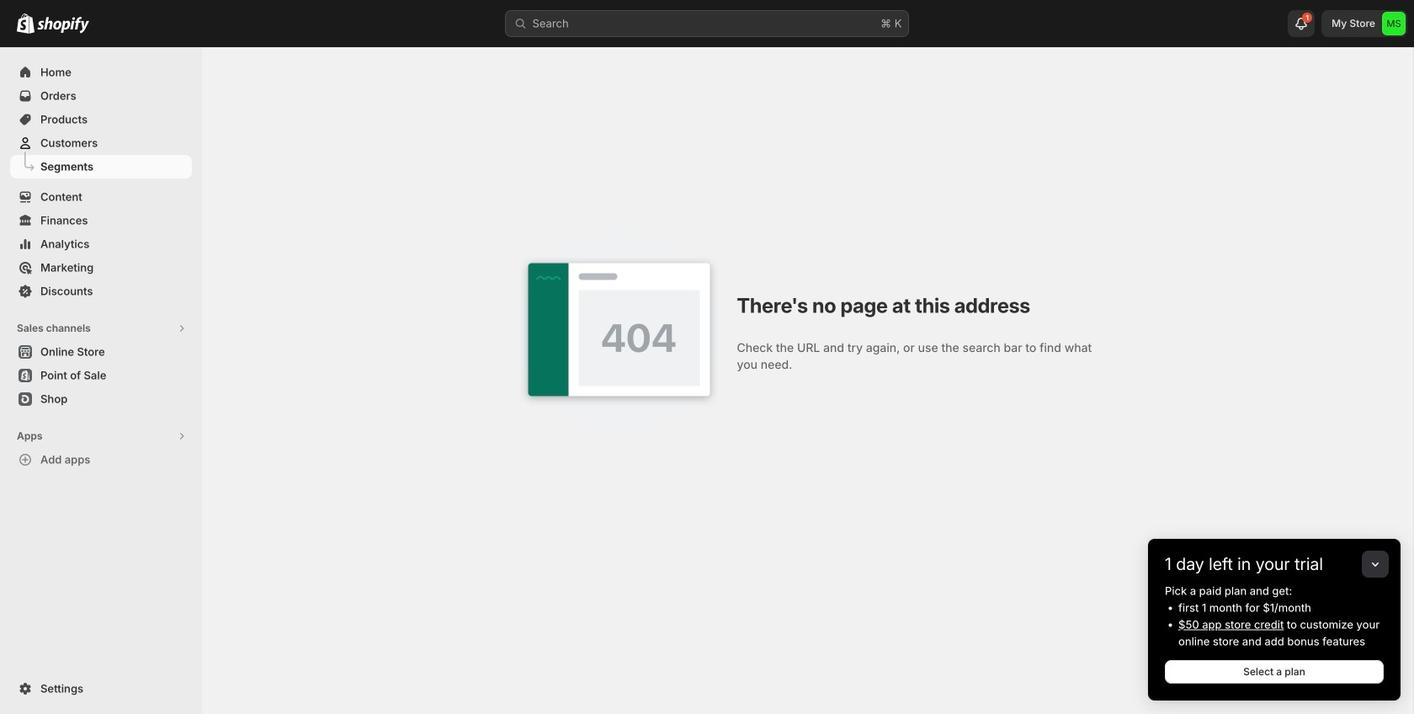 Task type: vqa. For each thing, say whether or not it's contained in the screenshot.
test store image
no



Task type: locate. For each thing, give the bounding box(es) containing it.
my store image
[[1383, 12, 1406, 35]]

simplified illustration of the shopify admin with a 404. image
[[518, 229, 720, 432]]

shopify image
[[17, 13, 35, 33]]

shopify image
[[37, 17, 89, 33]]



